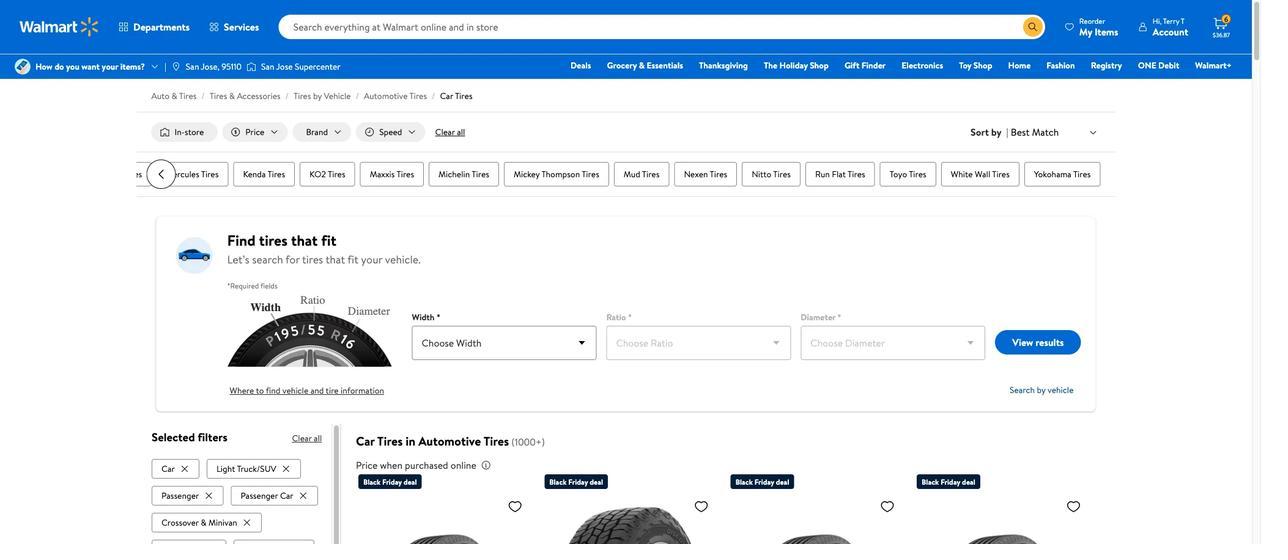 Task type: locate. For each thing, give the bounding box(es) containing it.
0 horizontal spatial san
[[186, 61, 199, 72]]

deal for goodyear reliant all-season 245/60r18 105v all-season tire image
[[776, 477, 790, 487]]

1 horizontal spatial clear all
[[435, 126, 465, 138]]

grocery & essentials link
[[602, 59, 689, 72]]

passenger
[[161, 490, 199, 502], [240, 490, 278, 502]]

run flat tires link
[[806, 162, 875, 187]]

run
[[816, 168, 830, 180]]

speed
[[379, 126, 402, 138]]

black friday deal for goodyear reliant all-season 225/55r17 97v all-season tire image
[[922, 477, 976, 487]]

1 shop from the left
[[810, 59, 829, 71]]

1 friday from the left
[[382, 477, 402, 487]]

0 horizontal spatial vehicle
[[283, 385, 309, 397]]

car tires link
[[440, 90, 473, 102]]

1 horizontal spatial vehicle
[[1048, 384, 1074, 396]]

your right the want
[[102, 61, 118, 72]]

0 horizontal spatial passenger
[[161, 490, 199, 502]]

0 horizontal spatial |
[[165, 61, 166, 72]]

by for search by vehicle
[[1037, 384, 1046, 396]]

tires inside "link"
[[328, 168, 345, 180]]

shop inside 'link'
[[974, 59, 993, 71]]

1 black from the left
[[363, 477, 381, 487]]

hercules tires
[[167, 168, 219, 180]]

maxxis
[[370, 168, 395, 180]]

all
[[457, 126, 465, 138], [314, 433, 322, 445]]

ko2 tires link
[[300, 162, 355, 187]]

price left when
[[356, 459, 378, 472]]

passenger for passenger car
[[240, 490, 278, 502]]

1 vertical spatial |
[[1007, 125, 1009, 139]]

black for goodyear reliant all-season 225/60r17 99v all-season tire image
[[363, 477, 381, 487]]

by right sort
[[992, 125, 1002, 139]]

& right auto
[[172, 90, 177, 102]]

3 black from the left
[[736, 477, 753, 487]]

0 vertical spatial all
[[457, 126, 465, 138]]

and
[[311, 385, 324, 397]]

yokohama tires link
[[1025, 162, 1101, 187]]

add to favorites list, goodyear reliant all-season 245/60r18 105v all-season tire image
[[881, 499, 895, 515]]

items?
[[120, 61, 145, 72]]

0 horizontal spatial clear all
[[292, 433, 322, 445]]

light truck/suv button
[[206, 459, 301, 479]]

passenger inside button
[[240, 490, 278, 502]]

0 vertical spatial tires
[[259, 230, 288, 251]]

0 vertical spatial |
[[165, 61, 166, 72]]

search by vehicle
[[1010, 384, 1074, 396]]

sort by |
[[971, 125, 1009, 139]]

results
[[1036, 336, 1064, 349]]

| inside sort and filter section element
[[1007, 125, 1009, 139]]

3 * from the left
[[838, 312, 842, 323]]

2 horizontal spatial by
[[1037, 384, 1046, 396]]

 image
[[247, 61, 256, 73], [171, 62, 181, 72]]

clear all down car tires link
[[435, 126, 465, 138]]

by inside sort and filter section element
[[992, 125, 1002, 139]]

add to favorites list, goodyear reliant all-season 225/55r17 97v all-season tire image
[[1067, 499, 1081, 515]]

grocery
[[607, 59, 637, 71]]

friday for goodyear reliant all-season 225/60r17 99v all-season tire image
[[382, 477, 402, 487]]

black friday deal
[[363, 477, 417, 487], [550, 477, 603, 487], [736, 477, 790, 487], [922, 477, 976, 487]]

san left "jose,"
[[186, 61, 199, 72]]

1 vertical spatial fit
[[348, 252, 359, 267]]

goodyear reliant all-season 245/60r18 105v all-season tire image
[[731, 494, 900, 545]]

cooper discoverer all-terrain 275/55r20 117t light truck & suv tire image
[[545, 494, 714, 545]]

0 horizontal spatial fit
[[321, 230, 337, 251]]

list item down passenger car button
[[233, 538, 317, 545]]

0 horizontal spatial all
[[314, 433, 322, 445]]

0 horizontal spatial your
[[102, 61, 118, 72]]

deal up goodyear reliant all-season 225/55r17 97v all-season tire image
[[963, 477, 976, 487]]

1 horizontal spatial  image
[[247, 61, 256, 73]]

wall
[[975, 168, 991, 180]]

2 black from the left
[[550, 477, 567, 487]]

diameter
[[801, 312, 836, 323]]

where to find vehicle and tire information button
[[230, 385, 384, 397]]

&
[[639, 59, 645, 71], [172, 90, 177, 102], [229, 90, 235, 102], [201, 517, 206, 529]]

by inside search by vehicle button
[[1037, 384, 1046, 396]]

6
[[1225, 14, 1229, 24]]

| left best at the top of the page
[[1007, 125, 1009, 139]]

0 vertical spatial fit
[[321, 230, 337, 251]]

3 / from the left
[[356, 90, 359, 102]]

goodyear reliant all-season 225/60r17 99v all-season tire image
[[359, 494, 528, 545]]

car button
[[151, 459, 199, 479]]

* right 'width'
[[437, 312, 441, 323]]

1 horizontal spatial passenger
[[240, 490, 278, 502]]

price inside dropdown button
[[246, 126, 265, 138]]

* right ratio
[[628, 312, 632, 323]]

clear
[[435, 126, 455, 138], [292, 433, 312, 445]]

filters
[[197, 430, 227, 445]]

list containing car
[[151, 457, 322, 545]]

price button
[[222, 122, 288, 142]]

& for tires
[[172, 90, 177, 102]]

/ right accessories at the left
[[286, 90, 289, 102]]

1 horizontal spatial that
[[326, 252, 345, 267]]

that
[[291, 230, 318, 251], [326, 252, 345, 267]]

automotive up online
[[419, 433, 481, 450]]

| up auto
[[165, 61, 166, 72]]

departments
[[133, 20, 190, 34]]

vehicle right 'search'
[[1048, 384, 1074, 396]]

my
[[1080, 25, 1093, 38]]

automotive up speed
[[364, 90, 408, 102]]

selected filters
[[151, 430, 227, 445]]

by left vehicle
[[313, 90, 322, 102]]

0 vertical spatial clear
[[435, 126, 455, 138]]

passenger inside button
[[161, 490, 199, 502]]

1 horizontal spatial shop
[[974, 59, 993, 71]]

2 horizontal spatial *
[[838, 312, 842, 323]]

list item
[[151, 538, 229, 545], [233, 538, 317, 545]]

san
[[186, 61, 199, 72], [261, 61, 275, 72]]

0 horizontal spatial  image
[[171, 62, 181, 72]]

2 shop from the left
[[974, 59, 993, 71]]

hercules
[[167, 168, 199, 180]]

0 horizontal spatial *
[[437, 312, 441, 323]]

1 * from the left
[[437, 312, 441, 323]]

1 passenger from the left
[[161, 490, 199, 502]]

car right automotive tires link
[[440, 90, 453, 102]]

2 deal from the left
[[590, 477, 603, 487]]

4 black friday deal from the left
[[922, 477, 976, 487]]

firestone
[[88, 168, 123, 180]]

your
[[102, 61, 118, 72], [361, 252, 383, 267]]

that up 'for'
[[291, 230, 318, 251]]

black for goodyear reliant all-season 245/60r18 105v all-season tire image
[[736, 477, 753, 487]]

sort
[[971, 125, 989, 139]]

jose,
[[201, 61, 220, 72]]

0 horizontal spatial that
[[291, 230, 318, 251]]

black for cooper discoverer all-terrain 275/55r20 117t light truck & suv tire image in the bottom of the page
[[550, 477, 567, 487]]

san left jose
[[261, 61, 275, 72]]

shop
[[810, 59, 829, 71], [974, 59, 993, 71]]

nitto tires link
[[742, 162, 801, 187]]

 image for san jose supercenter
[[247, 61, 256, 73]]

how do you want your items?
[[35, 61, 145, 72]]

1 black friday deal from the left
[[363, 477, 417, 487]]

passenger down truck/suv
[[240, 490, 278, 502]]

crossover
[[161, 517, 199, 529]]

light truck/suv list item
[[206, 457, 303, 479]]

1 san from the left
[[186, 61, 199, 72]]

vehicle inside button
[[1048, 384, 1074, 396]]

1 horizontal spatial your
[[361, 252, 383, 267]]

1 vertical spatial your
[[361, 252, 383, 267]]

0 horizontal spatial shop
[[810, 59, 829, 71]]

0 vertical spatial by
[[313, 90, 322, 102]]

1 vertical spatial by
[[992, 125, 1002, 139]]

2 friday from the left
[[569, 477, 588, 487]]

list
[[151, 457, 322, 545]]

0 vertical spatial that
[[291, 230, 318, 251]]

vehicle left and
[[283, 385, 309, 397]]

deal down price when purchased online
[[404, 477, 417, 487]]

fit
[[321, 230, 337, 251], [348, 252, 359, 267]]

view results
[[1013, 336, 1064, 349]]

2 * from the left
[[628, 312, 632, 323]]

clear down 'where to find vehicle and tire information' button
[[292, 433, 312, 445]]

friday for cooper discoverer all-terrain 275/55r20 117t light truck & suv tire image in the bottom of the page
[[569, 477, 588, 487]]

1 deal from the left
[[404, 477, 417, 487]]

3 black friday deal from the left
[[736, 477, 790, 487]]

the
[[764, 59, 778, 71]]

1 horizontal spatial clear
[[435, 126, 455, 138]]

toy shop
[[960, 59, 993, 71]]

1 horizontal spatial all
[[457, 126, 465, 138]]

4 deal from the left
[[963, 477, 976, 487]]

walmart+
[[1196, 59, 1232, 71]]

kenda
[[243, 168, 266, 180]]

0 vertical spatial your
[[102, 61, 118, 72]]

1 horizontal spatial |
[[1007, 125, 1009, 139]]

3 friday from the left
[[755, 477, 775, 487]]

clear all down 'where to find vehicle and tire information' button
[[292, 433, 322, 445]]

2 black friday deal from the left
[[550, 477, 603, 487]]

/ left car tires link
[[432, 90, 435, 102]]

your inside 'find tires that fit let's search for tires that fit your vehicle.'
[[361, 252, 383, 267]]

& left minivan
[[201, 517, 206, 529]]

0 horizontal spatial list item
[[151, 538, 229, 545]]

0 vertical spatial clear all
[[435, 126, 465, 138]]

* right diameter
[[838, 312, 842, 323]]

by right 'search'
[[1037, 384, 1046, 396]]

/ right auto & tires link
[[202, 90, 205, 102]]

price
[[246, 126, 265, 138], [356, 459, 378, 472]]

vehicle
[[1048, 384, 1074, 396], [283, 385, 309, 397]]

1 vertical spatial clear
[[292, 433, 312, 445]]

*required fields
[[227, 281, 278, 291]]

1 horizontal spatial tires
[[302, 252, 323, 267]]

 image right '95110'
[[247, 61, 256, 73]]

brand
[[306, 126, 328, 138]]

price for price when purchased online
[[356, 459, 378, 472]]

3 deal from the left
[[776, 477, 790, 487]]

terry
[[1164, 16, 1180, 26]]

0 horizontal spatial by
[[313, 90, 322, 102]]

2 san from the left
[[261, 61, 275, 72]]

0 vertical spatial clear all button
[[430, 122, 470, 142]]

1 vertical spatial clear all
[[292, 433, 322, 445]]

2 passenger from the left
[[240, 490, 278, 502]]

tires up search
[[259, 230, 288, 251]]

passenger button
[[151, 486, 223, 506]]

clear all button
[[430, 122, 470, 142], [292, 429, 322, 449]]

& inside 'button'
[[201, 517, 206, 529]]

1 horizontal spatial san
[[261, 61, 275, 72]]

clear down car tires link
[[435, 126, 455, 138]]

Walmart Site-Wide search field
[[279, 15, 1046, 39]]

vehicle.
[[385, 252, 421, 267]]

nitto tires
[[752, 168, 791, 180]]

clear all inside button
[[435, 126, 465, 138]]

shop right holiday
[[810, 59, 829, 71]]

san jose supercenter
[[261, 61, 341, 72]]

* for diameter *
[[838, 312, 842, 323]]

4 / from the left
[[432, 90, 435, 102]]

1 vertical spatial price
[[356, 459, 378, 472]]

 image up auto & tires link
[[171, 62, 181, 72]]

price down accessories at the left
[[246, 126, 265, 138]]

0 horizontal spatial clear
[[292, 433, 312, 445]]

firestone tires link
[[78, 162, 152, 187]]

*
[[437, 312, 441, 323], [628, 312, 632, 323], [838, 312, 842, 323]]

registry link
[[1086, 59, 1128, 72]]

passenger up crossover
[[161, 490, 199, 502]]

deals
[[571, 59, 591, 71]]

/ right vehicle
[[356, 90, 359, 102]]

find tires that fit let's search for tires that fit your vehicle.
[[227, 230, 421, 267]]

tires
[[179, 90, 197, 102], [210, 90, 227, 102], [294, 90, 311, 102], [410, 90, 427, 102], [455, 90, 473, 102], [125, 168, 142, 180], [201, 168, 219, 180], [268, 168, 285, 180], [328, 168, 345, 180], [397, 168, 414, 180], [472, 168, 489, 180], [582, 168, 600, 180], [642, 168, 660, 180], [710, 168, 728, 180], [774, 168, 791, 180], [848, 168, 866, 180], [909, 168, 927, 180], [993, 168, 1010, 180], [1074, 168, 1091, 180], [377, 433, 403, 450], [484, 433, 509, 450]]

0 horizontal spatial clear all button
[[292, 429, 322, 449]]

0 horizontal spatial automotive
[[364, 90, 408, 102]]

maxxis tires
[[370, 168, 414, 180]]

clear all button inside sort and filter section element
[[430, 122, 470, 142]]

view results button
[[996, 330, 1082, 355]]

clear all button down 'where to find vehicle and tire information' button
[[292, 429, 322, 449]]

price when purchased online
[[356, 459, 477, 472]]

0 horizontal spatial price
[[246, 126, 265, 138]]

 image
[[15, 59, 31, 75]]

tire
[[326, 385, 339, 397]]

how
[[35, 61, 53, 72]]

san for san jose, 95110
[[186, 61, 199, 72]]

4 friday from the left
[[941, 477, 961, 487]]

& for minivan
[[201, 517, 206, 529]]

4 black from the left
[[922, 477, 939, 487]]

that right 'for'
[[326, 252, 345, 267]]

ko2 tires
[[310, 168, 345, 180]]

shop right toy
[[974, 59, 993, 71]]

car down light truck/suv 'list item'
[[280, 490, 293, 502]]

2 list item from the left
[[233, 538, 317, 545]]

car down selected
[[161, 463, 175, 475]]

tires right 'for'
[[302, 252, 323, 267]]

list item down crossover & minivan
[[151, 538, 229, 545]]

clear all
[[435, 126, 465, 138], [292, 433, 322, 445]]

& right the grocery
[[639, 59, 645, 71]]

1 horizontal spatial clear all button
[[430, 122, 470, 142]]

where to find vehicle and tire information
[[230, 385, 384, 397]]

1 horizontal spatial price
[[356, 459, 378, 472]]

black
[[363, 477, 381, 487], [550, 477, 567, 487], [736, 477, 753, 487], [922, 477, 939, 487]]

diameter *
[[801, 312, 842, 323]]

1 horizontal spatial *
[[628, 312, 632, 323]]

deal for cooper discoverer all-terrain 275/55r20 117t light truck & suv tire image in the bottom of the page
[[590, 477, 603, 487]]

* for width *
[[437, 312, 441, 323]]

your left vehicle. at the top left
[[361, 252, 383, 267]]

clear all for clear all button inside sort and filter section element
[[435, 126, 465, 138]]

1 horizontal spatial list item
[[233, 538, 317, 545]]

passenger for passenger
[[161, 490, 199, 502]]

deal up goodyear reliant all-season 245/60r18 105v all-season tire image
[[776, 477, 790, 487]]

1 horizontal spatial by
[[992, 125, 1002, 139]]

thanksgiving link
[[694, 59, 754, 72]]

all down car tires link
[[457, 126, 465, 138]]

walmart+ link
[[1190, 59, 1238, 72]]

0 vertical spatial price
[[246, 126, 265, 138]]

all down and
[[314, 433, 322, 445]]

1 vertical spatial that
[[326, 252, 345, 267]]

clear all button down car tires link
[[430, 122, 470, 142]]

2 vertical spatial by
[[1037, 384, 1046, 396]]

1 horizontal spatial automotive
[[419, 433, 481, 450]]

where
[[230, 385, 254, 397]]

truck/suv
[[237, 463, 276, 475]]

& left accessories at the left
[[229, 90, 235, 102]]

add to favorites list, cooper discoverer all-terrain 275/55r20 117t light truck & suv tire image
[[694, 499, 709, 515]]

deal up cooper discoverer all-terrain 275/55r20 117t light truck & suv tire image in the bottom of the page
[[590, 477, 603, 487]]



Task type: describe. For each thing, give the bounding box(es) containing it.
1 vertical spatial clear all button
[[292, 429, 322, 449]]

registry
[[1091, 59, 1123, 71]]

toy
[[960, 59, 972, 71]]

thompson
[[542, 168, 580, 180]]

thanksgiving
[[699, 59, 748, 71]]

in
[[406, 433, 416, 450]]

add to favorites list, goodyear reliant all-season 225/60r17 99v all-season tire image
[[508, 499, 523, 515]]

1 vertical spatial automotive
[[419, 433, 481, 450]]

find
[[227, 230, 256, 251]]

ko2
[[310, 168, 326, 180]]

light truck/suv
[[216, 463, 276, 475]]

account
[[1153, 25, 1189, 38]]

white wall tires link
[[942, 162, 1020, 187]]

search by vehicle button
[[1010, 384, 1077, 397]]

mickey
[[514, 168, 540, 180]]

one
[[1139, 59, 1157, 71]]

items
[[1095, 25, 1119, 38]]

yokohama
[[1035, 168, 1072, 180]]

1 horizontal spatial fit
[[348, 252, 359, 267]]

mud
[[624, 168, 641, 180]]

to
[[256, 385, 264, 397]]

mickey thompson tires link
[[504, 162, 609, 187]]

holiday
[[780, 59, 808, 71]]

car left in
[[356, 433, 375, 450]]

hi,
[[1153, 16, 1162, 26]]

electronics link
[[897, 59, 949, 72]]

services
[[224, 20, 259, 34]]

mud tires link
[[614, 162, 670, 187]]

want
[[82, 61, 100, 72]]

walmart image
[[20, 17, 99, 37]]

best match button
[[1009, 124, 1101, 140]]

passenger list item
[[151, 484, 226, 506]]

car inside button
[[280, 490, 293, 502]]

black friday deal for cooper discoverer all-terrain 275/55r20 117t light truck & suv tire image in the bottom of the page
[[550, 477, 603, 487]]

the holiday shop link
[[759, 59, 835, 72]]

san for san jose supercenter
[[261, 61, 275, 72]]

legal information image
[[481, 461, 491, 471]]

passenger car list item
[[231, 484, 320, 506]]

passenger car button
[[231, 486, 318, 506]]

jose
[[276, 61, 293, 72]]

sort and filter section element
[[137, 113, 1116, 152]]

$36.87
[[1213, 31, 1231, 39]]

* for ratio *
[[628, 312, 632, 323]]

0 horizontal spatial tires
[[259, 230, 288, 251]]

fields
[[261, 281, 278, 291]]

essentials
[[647, 59, 683, 71]]

1 vertical spatial tires
[[302, 252, 323, 267]]

ratio *
[[607, 312, 632, 323]]

accessories
[[237, 90, 281, 102]]

when
[[380, 459, 403, 472]]

friday for goodyear reliant all-season 245/60r18 105v all-season tire image
[[755, 477, 775, 487]]

crossover & minivan list item
[[151, 511, 264, 533]]

yokohama tires
[[1035, 168, 1091, 180]]

match
[[1033, 125, 1059, 139]]

by for sort by |
[[992, 125, 1002, 139]]

width *
[[412, 312, 441, 323]]

black friday deal for goodyear reliant all-season 225/60r17 99v all-season tire image
[[363, 477, 417, 487]]

best
[[1011, 125, 1030, 139]]

san jose, 95110
[[186, 61, 242, 72]]

kenda tires link
[[233, 162, 295, 187]]

supercenter
[[295, 61, 341, 72]]

in-store button
[[151, 122, 217, 142]]

crossover & minivan button
[[151, 513, 261, 533]]

clear all for clear all button to the bottom
[[292, 433, 322, 445]]

black for goodyear reliant all-season 225/55r17 97v all-season tire image
[[922, 477, 939, 487]]

1 / from the left
[[202, 90, 205, 102]]

clear inside sort and filter section element
[[435, 126, 455, 138]]

 image for san jose, 95110
[[171, 62, 181, 72]]

crossover & minivan
[[161, 517, 237, 529]]

nexen tires
[[684, 168, 728, 180]]

applied filters section element
[[151, 430, 227, 445]]

Search search field
[[279, 15, 1046, 39]]

do
[[55, 61, 64, 72]]

deal for goodyear reliant all-season 225/60r17 99v all-season tire image
[[404, 477, 417, 487]]

flat
[[832, 168, 846, 180]]

run flat tires
[[816, 168, 866, 180]]

price for price
[[246, 126, 265, 138]]

nexen tires link
[[675, 162, 737, 187]]

for
[[286, 252, 300, 267]]

1 list item from the left
[[151, 538, 229, 545]]

michelin
[[439, 168, 470, 180]]

all inside sort and filter section element
[[457, 126, 465, 138]]

find
[[266, 385, 281, 397]]

search icon image
[[1028, 22, 1038, 32]]

you
[[66, 61, 79, 72]]

purchased
[[405, 459, 448, 472]]

toyo tires
[[890, 168, 927, 180]]

services button
[[200, 12, 269, 42]]

the holiday shop
[[764, 59, 829, 71]]

hi, terry t account
[[1153, 16, 1189, 38]]

friday for goodyear reliant all-season 225/55r17 97v all-season tire image
[[941, 477, 961, 487]]

finder
[[862, 59, 886, 71]]

0 vertical spatial automotive
[[364, 90, 408, 102]]

auto
[[151, 90, 170, 102]]

1 vertical spatial all
[[314, 433, 322, 445]]

mud tires
[[624, 168, 660, 180]]

the tire side wall contains a combination of numbers, letters and symbols that provide information about the tire. after the initial letter p, then the tire width is shown, followed by a slash symbol, and then the aspect ratio. finally there is a letter r, followed by the diameter. image
[[227, 292, 395, 369]]

2 / from the left
[[286, 90, 289, 102]]

deal for goodyear reliant all-season 225/55r17 97v all-season tire image
[[963, 477, 976, 487]]

light
[[216, 463, 235, 475]]

search
[[252, 252, 283, 267]]

mickey thompson tires
[[514, 168, 600, 180]]

*required
[[227, 281, 259, 291]]

michelin tires link
[[429, 162, 499, 187]]

best match
[[1011, 125, 1059, 139]]

departments button
[[109, 12, 200, 42]]

gift finder
[[845, 59, 886, 71]]

car inside button
[[161, 463, 175, 475]]

vehicle type: car and truck image
[[176, 236, 213, 275]]

car tires in automotive tires (1000+)
[[356, 433, 545, 450]]

& for essentials
[[639, 59, 645, 71]]

goodyear reliant all-season 225/55r17 97v all-season tire image
[[917, 494, 1086, 545]]

speed button
[[356, 122, 426, 142]]

previous slide for chipmodule list image
[[147, 160, 176, 189]]

grocery & essentials
[[607, 59, 683, 71]]

width
[[412, 312, 435, 323]]

black friday deal for goodyear reliant all-season 245/60r18 105v all-season tire image
[[736, 477, 790, 487]]

t
[[1181, 16, 1185, 26]]

michelin tires
[[439, 168, 489, 180]]

car list item
[[151, 457, 202, 479]]

white
[[951, 168, 973, 180]]

home link
[[1003, 59, 1037, 72]]



Task type: vqa. For each thing, say whether or not it's contained in the screenshot.
SURVEILLANCE
no



